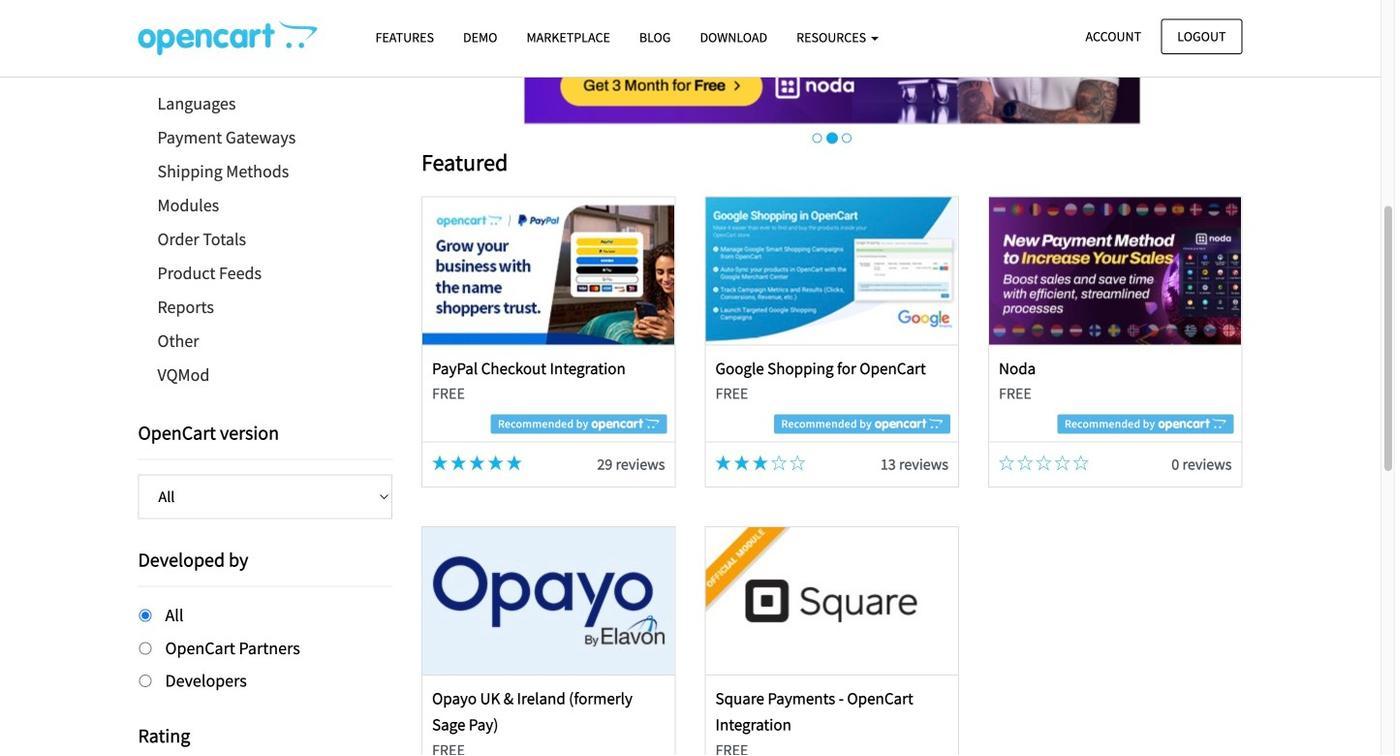 Task type: vqa. For each thing, say whether or not it's contained in the screenshot.
OpenCart - Open Source Shopping Cart Solution "image" on the left of page
no



Task type: locate. For each thing, give the bounding box(es) containing it.
star light o image
[[772, 455, 787, 470], [999, 455, 1015, 470], [1055, 455, 1071, 470], [1074, 455, 1089, 470]]

4 star light o image from the left
[[1074, 455, 1089, 470]]

1 horizontal spatial star light o image
[[1018, 455, 1033, 470]]

3 star light image from the left
[[734, 455, 750, 470]]

None radio
[[139, 609, 152, 622], [139, 642, 152, 655], [139, 675, 152, 687], [139, 609, 152, 622], [139, 642, 152, 655], [139, 675, 152, 687]]

2 horizontal spatial star light o image
[[1037, 455, 1052, 470]]

star light image
[[432, 455, 448, 470], [451, 455, 466, 470], [488, 455, 504, 470], [507, 455, 522, 470]]

star light o image
[[790, 455, 806, 470], [1018, 455, 1033, 470], [1037, 455, 1052, 470]]

star light image
[[470, 455, 485, 470], [716, 455, 731, 470], [734, 455, 750, 470], [753, 455, 769, 470]]

opencart extensions image
[[138, 20, 317, 55]]

1 star light o image from the left
[[772, 455, 787, 470]]

2 star light image from the left
[[451, 455, 466, 470]]

3 star light o image from the left
[[1037, 455, 1052, 470]]

1 star light image from the left
[[432, 455, 448, 470]]

1 star light o image from the left
[[790, 455, 806, 470]]

4 star light image from the left
[[753, 455, 769, 470]]

0 horizontal spatial star light o image
[[790, 455, 806, 470]]

1 star light image from the left
[[470, 455, 485, 470]]

opayo uk & ireland (formerly sage pay) image
[[423, 527, 675, 675]]



Task type: describe. For each thing, give the bounding box(es) containing it.
4 star light image from the left
[[507, 455, 522, 470]]

noda image
[[990, 197, 1242, 344]]

2 star light o image from the left
[[999, 455, 1015, 470]]

square payments - opencart integration image
[[706, 527, 958, 675]]

3 star light o image from the left
[[1055, 455, 1071, 470]]

2 star light o image from the left
[[1018, 455, 1033, 470]]

2 star light image from the left
[[716, 455, 731, 470]]

paypal checkout integration image
[[423, 197, 675, 344]]

3 star light image from the left
[[488, 455, 504, 470]]

node image
[[524, 0, 1141, 125]]

google shopping for opencart image
[[706, 197, 958, 344]]



